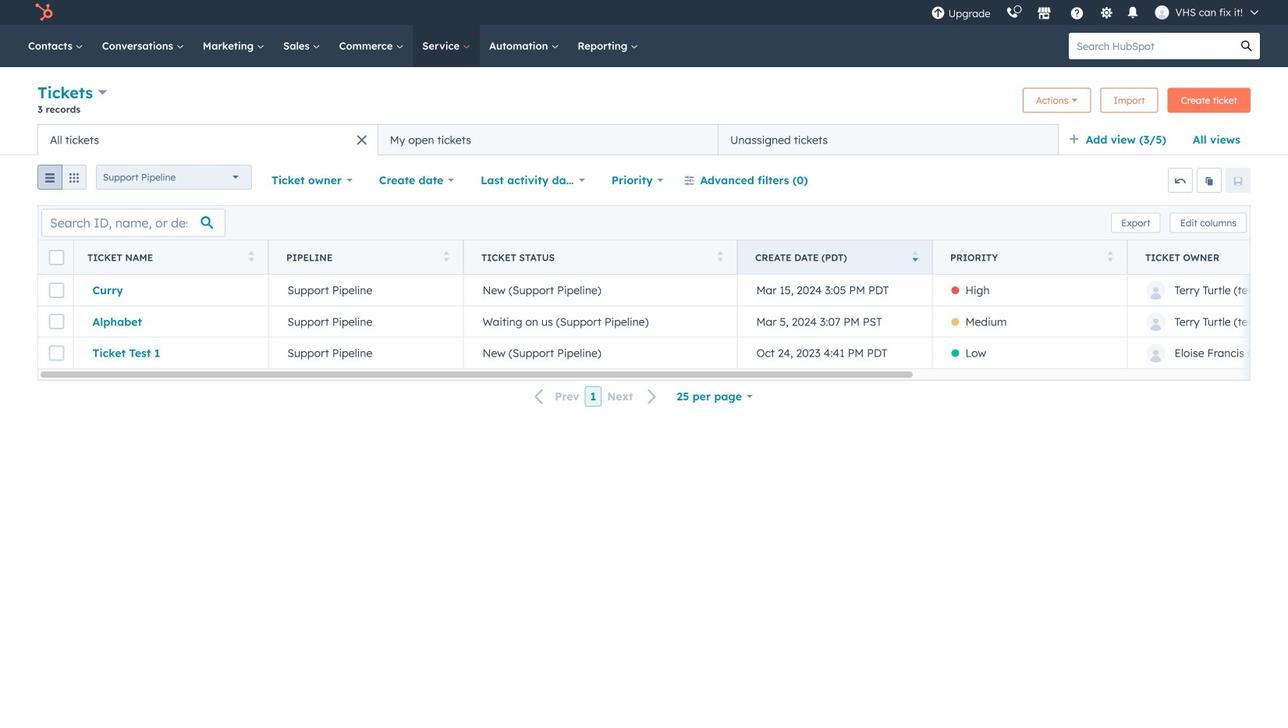 Task type: describe. For each thing, give the bounding box(es) containing it.
2 press to sort. image from the left
[[444, 251, 450, 262]]

press to sort. image
[[718, 251, 723, 262]]

2 press to sort. element from the left
[[444, 251, 450, 264]]

Search ID, name, or description search field
[[41, 209, 226, 237]]

descending sort. press to sort ascending. image
[[913, 251, 919, 262]]

pagination navigation
[[525, 386, 667, 407]]

3 press to sort. image from the left
[[1108, 251, 1114, 262]]

3 press to sort. element from the left
[[718, 251, 723, 264]]

1 press to sort. element from the left
[[249, 251, 254, 264]]

descending sort. press to sort ascending. element
[[913, 251, 919, 264]]

Search HubSpot search field
[[1069, 33, 1234, 59]]



Task type: locate. For each thing, give the bounding box(es) containing it.
1 press to sort. image from the left
[[249, 251, 254, 262]]

group
[[37, 165, 87, 196]]

terry turtle image
[[1156, 5, 1170, 20]]

4 press to sort. element from the left
[[1108, 251, 1114, 264]]

press to sort. element
[[249, 251, 254, 264], [444, 251, 450, 264], [718, 251, 723, 264], [1108, 251, 1114, 264]]

1 horizontal spatial press to sort. image
[[444, 251, 450, 262]]

press to sort. image
[[249, 251, 254, 262], [444, 251, 450, 262], [1108, 251, 1114, 262]]

menu
[[924, 0, 1270, 25]]

banner
[[37, 81, 1251, 124]]

0 horizontal spatial press to sort. image
[[249, 251, 254, 262]]

2 horizontal spatial press to sort. image
[[1108, 251, 1114, 262]]

marketplaces image
[[1038, 7, 1052, 21]]



Task type: vqa. For each thing, say whether or not it's contained in the screenshot.
rightmost Press to sort. image
yes



